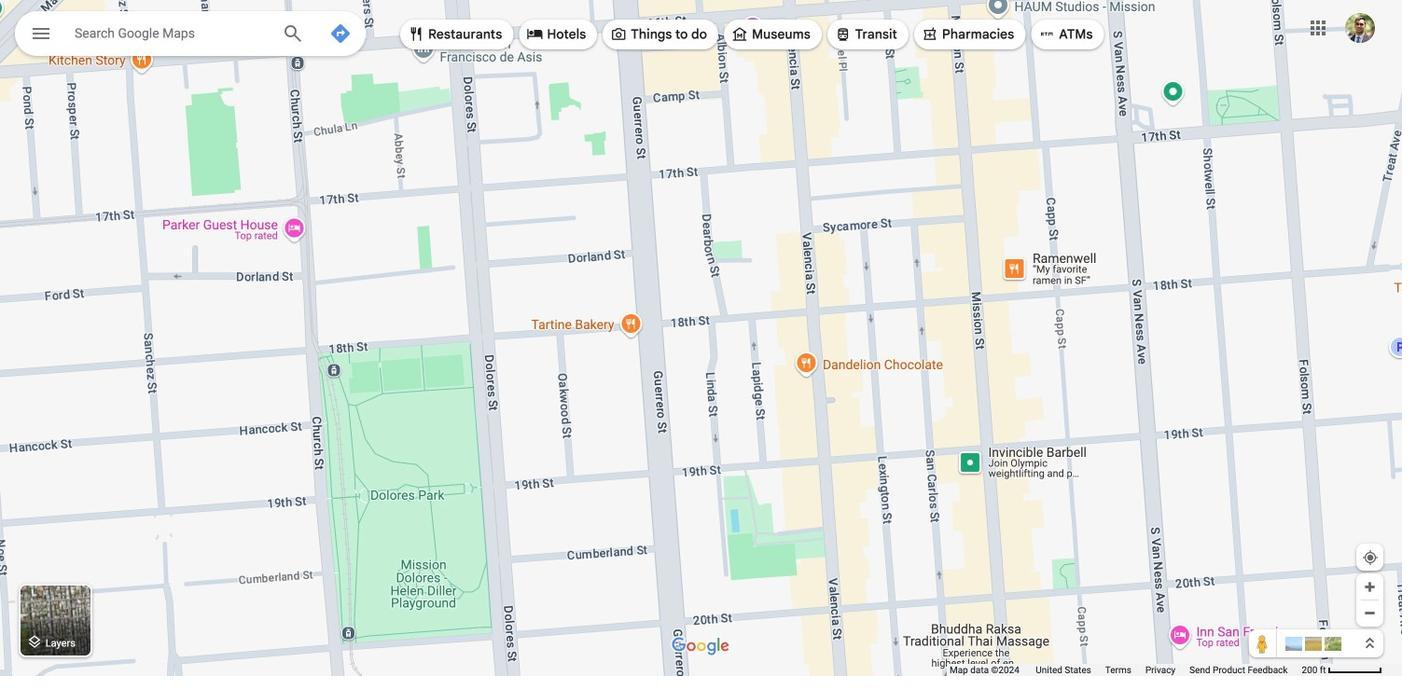 Task type: locate. For each thing, give the bounding box(es) containing it.
None field
[[75, 21, 267, 44]]

none field inside search field
[[75, 21, 267, 44]]

None search field
[[15, 11, 366, 60]]

google account: omkar savant  
(omkar@adept.ai) image
[[1346, 13, 1376, 43]]



Task type: vqa. For each thing, say whether or not it's contained in the screenshot.
top (
no



Task type: describe. For each thing, give the bounding box(es) containing it.
none search field inside google maps element
[[15, 11, 366, 60]]

google maps element
[[0, 0, 1403, 677]]

show your location image
[[1363, 550, 1379, 566]]

show street view coverage image
[[1250, 630, 1278, 658]]

zoom out image
[[1363, 607, 1377, 621]]

zoom in image
[[1363, 580, 1377, 594]]



